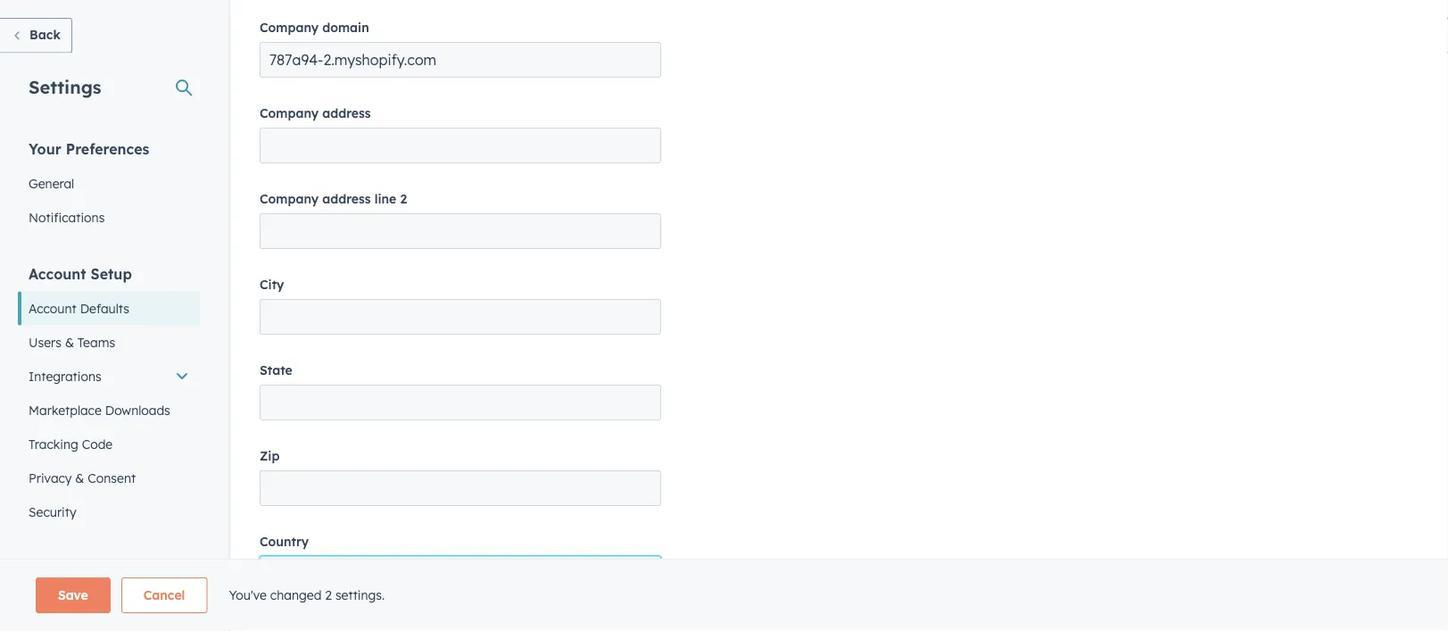 Task type: locate. For each thing, give the bounding box(es) containing it.
Country text field
[[260, 556, 662, 592]]

users & teams link
[[18, 325, 200, 359]]

City text field
[[260, 299, 662, 335]]

1 vertical spatial 2
[[325, 587, 332, 603]]

security link
[[18, 495, 200, 529]]

address left line at the left
[[323, 191, 371, 207]]

State text field
[[260, 385, 662, 421]]

tracking code link
[[18, 427, 200, 461]]

2 company from the top
[[260, 105, 319, 121]]

teams
[[78, 334, 115, 350]]

& right privacy
[[75, 470, 84, 486]]

company
[[260, 20, 319, 35], [260, 105, 319, 121], [260, 191, 319, 207]]

line
[[375, 191, 397, 207]]

1 vertical spatial address
[[323, 191, 371, 207]]

1 vertical spatial company
[[260, 105, 319, 121]]

users
[[29, 334, 62, 350]]

& for privacy
[[75, 470, 84, 486]]

2 vertical spatial company
[[260, 191, 319, 207]]

cancel button
[[121, 578, 207, 613]]

address for company address line 2
[[323, 191, 371, 207]]

state
[[260, 362, 293, 378]]

account up account defaults in the left of the page
[[29, 265, 86, 283]]

1 company from the top
[[260, 20, 319, 35]]

address down domain
[[323, 105, 371, 121]]

address
[[323, 105, 371, 121], [323, 191, 371, 207]]

1 address from the top
[[323, 105, 371, 121]]

back link
[[0, 18, 72, 53]]

consent
[[88, 470, 136, 486]]

marketplace downloads link
[[18, 393, 200, 427]]

1 horizontal spatial 2
[[400, 191, 407, 207]]

Zip text field
[[260, 471, 662, 506]]

company for company address
[[260, 105, 319, 121]]

1 account from the top
[[29, 265, 86, 283]]

1 vertical spatial &
[[75, 470, 84, 486]]

1 horizontal spatial &
[[75, 470, 84, 486]]

0 vertical spatial company
[[260, 20, 319, 35]]

1 vertical spatial account
[[29, 300, 77, 316]]

marketplace
[[29, 402, 102, 418]]

tracking
[[29, 436, 78, 452]]

2 right line at the left
[[400, 191, 407, 207]]

0 vertical spatial account
[[29, 265, 86, 283]]

notifications link
[[18, 200, 200, 234]]

2 account from the top
[[29, 300, 77, 316]]

2 left the settings.
[[325, 587, 332, 603]]

tracking code
[[29, 436, 113, 452]]

& right 'users'
[[65, 334, 74, 350]]

3 company from the top
[[260, 191, 319, 207]]

0 vertical spatial 2
[[400, 191, 407, 207]]

0 vertical spatial address
[[323, 105, 371, 121]]

company domain
[[260, 20, 369, 35]]

0 horizontal spatial 2
[[325, 587, 332, 603]]

account
[[29, 265, 86, 283], [29, 300, 77, 316]]

2 address from the top
[[323, 191, 371, 207]]

integrations
[[29, 368, 102, 384]]

privacy
[[29, 470, 72, 486]]

integrations button
[[18, 359, 200, 393]]

account up 'users'
[[29, 300, 77, 316]]

settings.
[[336, 587, 385, 603]]

0 vertical spatial &
[[65, 334, 74, 350]]

Company domain text field
[[260, 42, 662, 78]]

account for account defaults
[[29, 300, 77, 316]]

& for users
[[65, 334, 74, 350]]

0 horizontal spatial &
[[65, 334, 74, 350]]

code
[[82, 436, 113, 452]]

2
[[400, 191, 407, 207], [325, 587, 332, 603]]

your preferences element
[[18, 139, 200, 234]]

&
[[65, 334, 74, 350], [75, 470, 84, 486]]



Task type: vqa. For each thing, say whether or not it's contained in the screenshot.
company domain
yes



Task type: describe. For each thing, give the bounding box(es) containing it.
privacy & consent
[[29, 470, 136, 486]]

zip
[[260, 448, 280, 464]]

marketplace downloads
[[29, 402, 170, 418]]

users & teams
[[29, 334, 115, 350]]

you've changed 2 settings.
[[229, 587, 385, 603]]

company address line 2
[[260, 191, 407, 207]]

notifications
[[29, 209, 105, 225]]

your
[[29, 140, 61, 158]]

settings
[[29, 75, 101, 98]]

account setup element
[[18, 264, 200, 529]]

country
[[260, 534, 309, 550]]

cancel
[[144, 587, 185, 603]]

city
[[260, 277, 284, 292]]

account defaults
[[29, 300, 129, 316]]

general
[[29, 175, 74, 191]]

Company address text field
[[260, 128, 662, 163]]

setup
[[91, 265, 132, 283]]

your preferences
[[29, 140, 149, 158]]

account for account setup
[[29, 265, 86, 283]]

general link
[[18, 167, 200, 200]]

company for company address line 2
[[260, 191, 319, 207]]

address for company address
[[323, 105, 371, 121]]

privacy & consent link
[[18, 461, 200, 495]]

security
[[29, 504, 76, 520]]

changed
[[270, 587, 322, 603]]

company address
[[260, 105, 371, 121]]

save
[[58, 587, 88, 603]]

Company address line 2 text field
[[260, 213, 662, 249]]

account defaults link
[[18, 291, 200, 325]]

defaults
[[80, 300, 129, 316]]

domain
[[323, 20, 369, 35]]

you've
[[229, 587, 267, 603]]

back
[[29, 27, 61, 42]]

company for company domain
[[260, 20, 319, 35]]

preferences
[[66, 140, 149, 158]]

account setup
[[29, 265, 132, 283]]

save button
[[36, 578, 111, 613]]

downloads
[[105, 402, 170, 418]]



